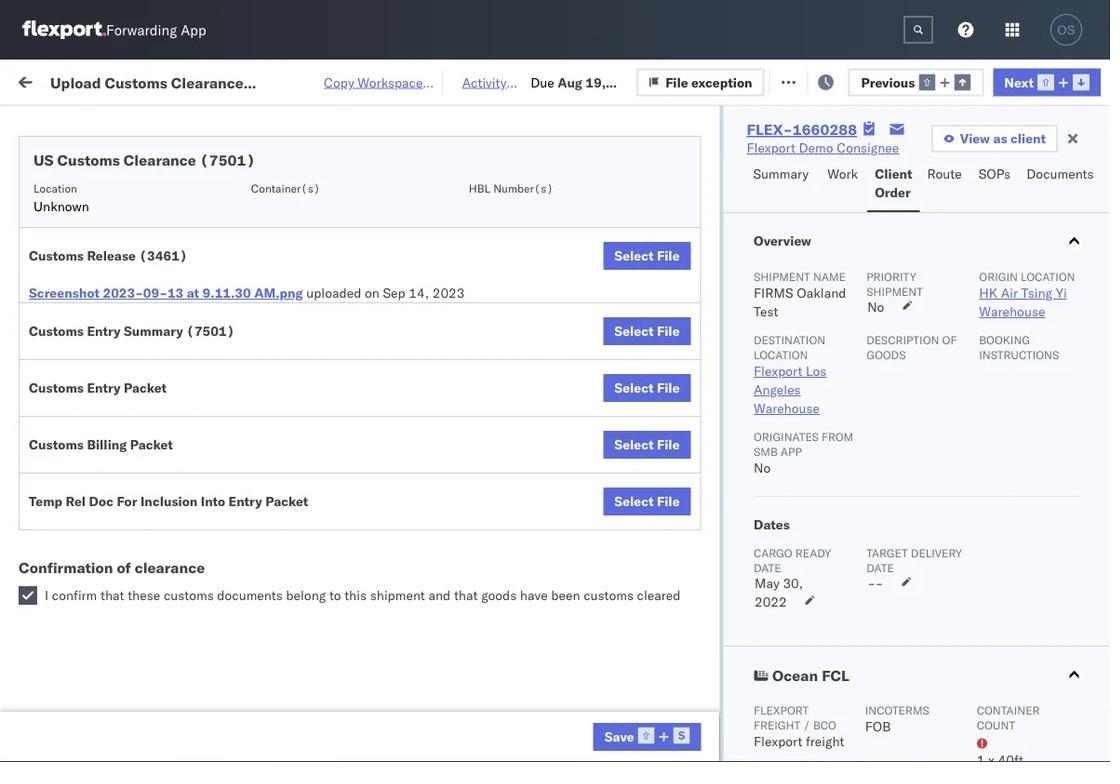 Task type: locate. For each thing, give the bounding box(es) containing it.
2 4, from the top
[[423, 228, 435, 244]]

1 nov from the top
[[396, 187, 420, 203]]

0 vertical spatial (7501)
[[200, 151, 255, 169]]

5 schedule pickup from los angeles, ca button from the top
[[43, 585, 264, 624]]

select file for customs entry summary (7501)
[[615, 323, 680, 339]]

0 horizontal spatial on
[[365, 285, 380, 301]]

3 resize handle column header from the left
[[538, 144, 561, 763]]

name up oakland
[[813, 270, 846, 284]]

0 horizontal spatial shipment
[[370, 588, 425, 604]]

consignee down target delivery date
[[898, 596, 961, 613]]

0 vertical spatial goods
[[867, 348, 906, 362]]

1 schedule delivery appointment link from the top
[[43, 185, 229, 203]]

1 vertical spatial warehouse
[[754, 400, 820, 417]]

no down the "priority shipment"
[[868, 299, 885, 315]]

on right the 205
[[440, 72, 454, 88]]

2 select from the top
[[615, 323, 654, 339]]

schedule delivery appointment button up for at left
[[43, 472, 229, 492]]

1 horizontal spatial location
[[1021, 270, 1076, 284]]

appointment down the us customs clearance (7501)
[[153, 186, 229, 202]]

0 vertical spatial freight
[[754, 718, 801, 732]]

file exception up client name
[[666, 74, 753, 90]]

0 vertical spatial schedule delivery appointment link
[[43, 185, 229, 203]]

(7501) up container(s)
[[200, 151, 255, 169]]

4 select from the top
[[615, 437, 654, 453]]

0 horizontal spatial location
[[754, 348, 808, 362]]

5 select from the top
[[615, 494, 654, 510]]

1 appointment from the top
[[153, 186, 229, 202]]

schedule delivery appointment for 11:59 pm pdt, nov 4, 2022
[[43, 186, 229, 202]]

entry for packet
[[87, 380, 121, 396]]

date for -
[[867, 561, 894, 575]]

0 horizontal spatial name
[[724, 152, 754, 166]]

schedule delivery appointment link for 11:59 pm pdt, nov 4, 2022
[[43, 185, 229, 203]]

ca for fifth schedule pickup from los angeles, ca link from the bottom of the page
[[43, 277, 61, 293]]

flex-166211
[[1028, 719, 1111, 736]]

los inside confirm pickup from los angeles, ca
[[168, 504, 189, 521]]

schedule delivery appointment link for 11:59 pm pst, dec 13, 2022
[[43, 472, 229, 490]]

test inside shipment name firms oakland test
[[754, 304, 778, 320]]

pdt,
[[363, 187, 393, 203], [363, 228, 393, 244], [363, 269, 393, 285], [363, 310, 393, 326], [363, 351, 393, 367]]

actions
[[1055, 152, 1094, 166]]

ca
[[43, 236, 61, 252], [43, 277, 61, 293], [43, 359, 61, 375], [43, 441, 61, 457], [43, 523, 61, 539], [43, 605, 61, 621], [43, 728, 61, 744]]

appointment up inclusion
[[153, 473, 229, 489]]

location for tsing
[[1021, 270, 1076, 284]]

client order
[[876, 166, 913, 201]]

uploaded
[[307, 285, 362, 301]]

next
[[1005, 74, 1035, 90]]

ca for first schedule pickup from los angeles, ca link from the bottom
[[43, 728, 61, 744]]

client for client order
[[876, 166, 913, 182]]

1 vertical spatial schedule delivery appointment link
[[43, 308, 229, 326]]

0 vertical spatial at
[[354, 72, 366, 88]]

0 vertical spatial flexport demo consignee
[[747, 140, 900, 156]]

7 resize handle column header from the left
[[1077, 144, 1100, 763]]

ca for 6th schedule pickup from los angeles, ca link from the bottom
[[43, 236, 61, 252]]

0 horizontal spatial that
[[101, 588, 124, 604]]

2 ca from the top
[[43, 277, 61, 293]]

fcl for schedule delivery appointment link for 11:59 pm pst, dec 13, 2022
[[611, 474, 635, 490]]

3 appointment from the top
[[153, 473, 229, 489]]

2 select file button from the top
[[604, 318, 691, 345]]

12,
[[419, 596, 439, 613]]

app right forwarding
[[181, 21, 206, 39]]

1 vertical spatial schedule delivery appointment button
[[43, 308, 229, 328]]

3 schedule pickup from los angeles, ca link from the top
[[43, 339, 264, 377]]

select file
[[615, 248, 680, 264], [615, 323, 680, 339], [615, 380, 680, 396], [615, 437, 680, 453], [615, 494, 680, 510]]

of up these
[[117, 559, 131, 577]]

1 vertical spatial packet
[[130, 437, 173, 453]]

1 vertical spatial of
[[117, 559, 131, 577]]

delivery up for at left
[[101, 473, 149, 489]]

4 ca from the top
[[43, 441, 61, 457]]

fcl for fourth schedule pickup from los angeles, ca link from the top
[[611, 433, 635, 449]]

angeles, for first schedule pickup from los angeles, ca link from the bottom
[[200, 709, 251, 725]]

2 confirm from the top
[[43, 555, 90, 571]]

inclusion
[[141, 494, 198, 510]]

previous
[[862, 74, 916, 90]]

delivery for confirm delivery link
[[94, 555, 142, 571]]

order
[[876, 184, 911, 201]]

flexport demo consignee
[[747, 140, 900, 156], [691, 596, 844, 613]]

None text field
[[904, 16, 934, 44]]

5 schedule pickup from los angeles, ca from the top
[[43, 586, 251, 621]]

0 vertical spatial of
[[942, 333, 957, 347]]

Search Work text field
[[501, 67, 704, 95]]

1 vertical spatial integration
[[812, 678, 876, 695]]

shipment down priority
[[867, 284, 923, 298]]

customs down clearance
[[164, 588, 214, 604]]

7 ca from the top
[[43, 728, 61, 744]]

demo down 1660288
[[799, 140, 834, 156]]

1 184674 from the top
[[1068, 228, 1111, 244]]

4 select file from the top
[[615, 437, 680, 453]]

2 vertical spatial schedule delivery appointment button
[[43, 472, 229, 492]]

0 vertical spatial integration
[[812, 637, 876, 654]]

location up tsing
[[1021, 270, 1076, 284]]

los inside destination location flexport los angeles warehouse
[[806, 363, 827, 379]]

0 horizontal spatial freight
[[754, 718, 801, 732]]

angeles, for fourth schedule pickup from los angeles, ca link from the top
[[200, 422, 251, 439]]

location down destination
[[754, 348, 808, 362]]

flexport demo consignee down may
[[691, 596, 844, 613]]

2 nov from the top
[[396, 228, 420, 244]]

at right 13
[[187, 285, 199, 301]]

1 schedule from the top
[[43, 186, 98, 202]]

1 vertical spatial lagerfeld
[[999, 678, 1054, 695]]

0 vertical spatial confirm
[[43, 504, 90, 521]]

5 11:59 pm pdt, nov 4, 2022 from the top
[[300, 351, 471, 367]]

dec left 13,
[[395, 474, 419, 490]]

us
[[34, 151, 54, 169]]

0 vertical spatial entry
[[87, 323, 121, 339]]

0 vertical spatial warehouse
[[979, 304, 1046, 320]]

vandelay left flexport freight / bco flexport freight at the bottom right
[[691, 719, 745, 736]]

packet up the 4:00
[[266, 494, 308, 510]]

demo down may
[[743, 596, 778, 613]]

flex-188946 button
[[998, 469, 1111, 495], [998, 469, 1111, 495]]

integration down bookings
[[812, 637, 876, 654]]

0 horizontal spatial app
[[181, 21, 206, 39]]

customs up customs billing packet
[[29, 380, 84, 396]]

0 vertical spatial schedule delivery appointment button
[[43, 185, 229, 205]]

1 vertical spatial at
[[187, 285, 199, 301]]

schedule for sixth schedule pickup from los angeles, ca button from the bottom of the page
[[43, 217, 98, 234]]

batch action
[[1023, 72, 1104, 88]]

dec for 23,
[[387, 514, 411, 531]]

import
[[141, 72, 183, 88]]

account up incoterms on the bottom of page
[[908, 678, 957, 695]]

3 schedule delivery appointment from the top
[[43, 473, 229, 489]]

2 vertical spatial pst,
[[363, 596, 391, 613]]

pst, down 11:59 pm pst, dec 13, 2022 in the bottom left of the page
[[355, 514, 383, 531]]

0 horizontal spatial warehouse
[[754, 400, 820, 417]]

1 horizontal spatial customs
[[584, 588, 634, 604]]

2023 right the 14,
[[433, 285, 465, 301]]

5 pdt, from the top
[[363, 351, 393, 367]]

flexport
[[747, 140, 796, 156], [754, 363, 803, 379], [691, 596, 740, 613], [754, 704, 809, 717], [754, 734, 803, 750]]

name down flex-1660288
[[724, 152, 754, 166]]

1 vertical spatial summary
[[124, 323, 183, 339]]

0 horizontal spatial goods
[[482, 588, 517, 604]]

2 karl from the top
[[972, 678, 996, 695]]

documents inside button
[[1027, 166, 1095, 182]]

integration test account - karl lagerfeld down bookings test consignee at the right bottom
[[812, 637, 1054, 654]]

pst, left jan on the bottom of page
[[363, 596, 391, 613]]

file for customs release (3461)
[[657, 248, 680, 264]]

yi
[[1056, 285, 1067, 301]]

1 horizontal spatial vandelay
[[812, 719, 866, 736]]

exception up 1660288
[[835, 72, 896, 88]]

aug
[[558, 74, 583, 90]]

schedule for 2nd schedule delivery appointment button
[[43, 309, 98, 325]]

date up may
[[754, 561, 781, 575]]

location inside destination location flexport los angeles warehouse
[[754, 348, 808, 362]]

2 that from the left
[[454, 588, 478, 604]]

firms
[[754, 285, 793, 301]]

3 select file from the top
[[615, 380, 680, 396]]

bco
[[813, 718, 837, 732]]

select file for temp rel doc for inclusion into entry packet
[[615, 494, 680, 510]]

2 schedule pickup from los angeles, ca from the top
[[43, 258, 251, 293]]

1 vertical spatial dec
[[387, 514, 411, 531]]

overview
[[754, 233, 812, 249]]

2 pdt, from the top
[[363, 228, 393, 244]]

1 vertical spatial documents
[[43, 400, 110, 416]]

flexport up angeles
[[754, 363, 803, 379]]

0 vertical spatial summary
[[754, 166, 809, 182]]

1 vertical spatial entry
[[87, 380, 121, 396]]

confirm pickup from los angeles, ca link
[[43, 503, 264, 541]]

confirm up confirm
[[43, 555, 90, 571]]

that right 'and'
[[454, 588, 478, 604]]

work button
[[821, 157, 868, 212]]

schedule delivery appointment up for at left
[[43, 473, 229, 489]]

client up order
[[876, 166, 913, 182]]

3 pdt, from the top
[[363, 269, 393, 285]]

1 horizontal spatial warehouse
[[979, 304, 1046, 320]]

3 schedule from the top
[[43, 258, 98, 275]]

flex-213038 button
[[998, 633, 1111, 659], [998, 633, 1111, 659], [998, 674, 1111, 700], [998, 674, 1111, 700]]

6 resize handle column header from the left
[[967, 144, 989, 763]]

freight down bco
[[806, 734, 845, 750]]

route button
[[920, 157, 972, 212]]

1 horizontal spatial at
[[354, 72, 366, 88]]

1 horizontal spatial shipment
[[867, 284, 923, 298]]

on
[[440, 72, 454, 88], [365, 285, 380, 301]]

1 vandelay from the left
[[691, 719, 745, 736]]

date inside cargo ready date
[[754, 561, 781, 575]]

5 schedule from the top
[[43, 340, 98, 357]]

billing
[[87, 437, 127, 453]]

2 schedule pickup from los angeles, ca button from the top
[[43, 257, 264, 297]]

2 date from the left
[[867, 561, 894, 575]]

1 vertical spatial location
[[754, 348, 808, 362]]

0 vertical spatial 213038
[[1068, 637, 1111, 654]]

work right import
[[187, 72, 219, 88]]

schedule delivery appointment
[[43, 186, 229, 202], [43, 309, 229, 325], [43, 473, 229, 489]]

flexport demo consignee down 1660288
[[747, 140, 900, 156]]

-
[[868, 575, 876, 592], [876, 575, 884, 592], [960, 637, 968, 654], [960, 678, 968, 695]]

customs right been
[[584, 588, 634, 604]]

11:59 pm pdt, nov 4, 2022
[[300, 187, 471, 203], [300, 228, 471, 244], [300, 269, 471, 285], [300, 310, 471, 326], [300, 351, 471, 367]]

flexport up /
[[754, 704, 809, 717]]

of for description
[[942, 333, 957, 347]]

jan
[[395, 596, 415, 613]]

date up the --
[[867, 561, 894, 575]]

flex-188946
[[1028, 474, 1111, 490]]

next button
[[994, 68, 1102, 96]]

fcl for confirm pickup from los angeles, ca link
[[611, 514, 635, 531]]

6 ca from the top
[[43, 605, 61, 621]]

freight left /
[[754, 718, 801, 732]]

angeles, for fifth schedule pickup from los angeles, ca link from the bottom of the page
[[200, 258, 251, 275]]

file exception up 1660288
[[809, 72, 896, 88]]

1 pdt, from the top
[[363, 187, 393, 203]]

demo
[[799, 140, 834, 156], [743, 596, 778, 613]]

2 lagerfeld from the top
[[999, 678, 1054, 695]]

8 schedule from the top
[[43, 586, 98, 602]]

pst, for 12,
[[363, 596, 391, 613]]

1 horizontal spatial demo
[[799, 140, 834, 156]]

from for fifth schedule pickup from los angeles, ca link from the bottom of the page
[[145, 258, 172, 275]]

from for 6th schedule pickup from los angeles, ca link from the bottom
[[145, 217, 172, 234]]

view as client button
[[932, 125, 1059, 153]]

consignee down 30,
[[781, 596, 844, 613]]

and
[[429, 588, 451, 604]]

4, for 6th schedule pickup from los angeles, ca link from the bottom
[[423, 228, 435, 244]]

dates
[[754, 517, 790, 533]]

3 select file button from the top
[[604, 374, 691, 402]]

work
[[187, 72, 219, 88], [828, 166, 859, 182]]

1 vertical spatial clearance
[[144, 381, 204, 398]]

2 vertical spatial appointment
[[153, 473, 229, 489]]

belong
[[286, 588, 326, 604]]

0 vertical spatial clearance
[[124, 151, 196, 169]]

1 horizontal spatial that
[[454, 588, 478, 604]]

angeles, for 4th schedule pickup from los angeles, ca link from the bottom
[[200, 340, 251, 357]]

0 vertical spatial work
[[187, 72, 219, 88]]

customs right upload
[[89, 381, 141, 398]]

23,
[[414, 514, 434, 531]]

schedule delivery appointment link down the us customs clearance (7501)
[[43, 185, 229, 203]]

location
[[1021, 270, 1076, 284], [754, 348, 808, 362]]

dec left '23,'
[[387, 514, 411, 531]]

pickup inside confirm pickup from los angeles, ca
[[94, 504, 134, 521]]

1 horizontal spatial of
[[942, 333, 957, 347]]

schedule delivery appointment button down the us customs clearance (7501)
[[43, 185, 229, 205]]

3 nov from the top
[[396, 269, 420, 285]]

entry down 2023-
[[87, 323, 121, 339]]

packet right billing
[[130, 437, 173, 453]]

3 schedule delivery appointment link from the top
[[43, 472, 229, 490]]

1 horizontal spatial summary
[[754, 166, 809, 182]]

description
[[867, 333, 940, 347]]

3 4, from the top
[[423, 269, 435, 285]]

name inside client name button
[[724, 152, 754, 166]]

goods down description
[[867, 348, 906, 362]]

delivery inside button
[[94, 555, 142, 571]]

confirm for confirm pickup from los angeles, ca
[[43, 504, 90, 521]]

1 schedule pickup from los angeles, ca from the top
[[43, 217, 251, 252]]

11:59 pm pst, jan 12, 2023
[[300, 596, 474, 613]]

schedule delivery appointment button down 2023-
[[43, 308, 229, 328]]

select for temp rel doc for inclusion into entry packet
[[615, 494, 654, 510]]

2 vandelay from the left
[[812, 719, 866, 736]]

at left risk
[[354, 72, 366, 88]]

goods left have
[[482, 588, 517, 604]]

flex-1660288
[[747, 120, 858, 139]]

appointment down 13
[[153, 309, 229, 325]]

select file for customs entry packet
[[615, 380, 680, 396]]

ocean fcl inside button
[[772, 667, 850, 685]]

shipment
[[867, 284, 923, 298], [370, 588, 425, 604]]

name inside shipment name firms oakland test
[[813, 270, 846, 284]]

from inside confirm pickup from los angeles, ca
[[137, 504, 165, 521]]

2 select file from the top
[[615, 323, 680, 339]]

(7501)
[[200, 151, 255, 169], [186, 323, 235, 339]]

entry right upload
[[87, 380, 121, 396]]

angeles
[[754, 382, 801, 398]]

7 schedule from the top
[[43, 473, 98, 489]]

0 horizontal spatial client
[[691, 152, 721, 166]]

flexport right cleared
[[691, 596, 740, 613]]

0 vertical spatial flex-213038
[[1028, 637, 1111, 654]]

vandelay for vandelay west
[[812, 719, 866, 736]]

shipment name firms oakland test
[[754, 270, 846, 320]]

summary button
[[746, 157, 821, 212]]

0 vertical spatial documents
[[1027, 166, 1095, 182]]

9 schedule from the top
[[43, 709, 98, 725]]

1 resize handle column header from the left
[[266, 144, 289, 763]]

0 vertical spatial location
[[1021, 270, 1076, 284]]

fob
[[865, 719, 891, 735]]

1 lagerfeld from the top
[[999, 637, 1054, 654]]

None checkbox
[[19, 587, 37, 605]]

6 schedule pickup from los angeles, ca link from the top
[[43, 708, 264, 745]]

2 vertical spatial schedule delivery appointment
[[43, 473, 229, 489]]

0 vertical spatial karl
[[972, 637, 996, 654]]

cargo
[[754, 546, 793, 560]]

schedule delivery appointment link down 2023-
[[43, 308, 229, 326]]

6 schedule pickup from los angeles, ca from the top
[[43, 709, 251, 744]]

1 vertical spatial name
[[813, 270, 846, 284]]

from for 4th schedule pickup from los angeles, ca link from the bottom
[[145, 340, 172, 357]]

goods
[[867, 348, 906, 362], [482, 588, 517, 604]]

fcl for 4th schedule pickup from los angeles, ca link from the bottom
[[611, 351, 635, 367]]

of
[[942, 333, 957, 347], [117, 559, 131, 577]]

select file button for temp rel doc for inclusion into entry packet
[[604, 488, 691, 516]]

1 vertical spatial freight
[[806, 734, 845, 750]]

pdt, for 11:59 pm pdt, nov 4, 2022 schedule delivery appointment link
[[363, 187, 393, 203]]

summary down 09- on the top of page
[[124, 323, 183, 339]]

select file button for customs billing packet
[[604, 431, 691, 459]]

1 vertical spatial shipment
[[370, 588, 425, 604]]

temp
[[29, 494, 63, 510]]

confirm delivery link
[[43, 554, 142, 572]]

booking
[[979, 333, 1030, 347]]

lagerfeld
[[999, 637, 1054, 654], [999, 678, 1054, 695]]

flex-184674
[[1028, 228, 1111, 244], [1028, 269, 1111, 285], [1028, 310, 1111, 326], [1028, 351, 1111, 367]]

0 horizontal spatial no
[[754, 460, 771, 476]]

these
[[128, 588, 160, 604]]

5 4, from the top
[[423, 351, 435, 367]]

angeles, for confirm pickup from los angeles, ca link
[[192, 504, 243, 521]]

schedule delivery appointment button for 11:59 pm pdt, nov 4, 2022
[[43, 185, 229, 205]]

(7501) for customs entry summary (7501)
[[186, 323, 235, 339]]

resize handle column header
[[266, 144, 289, 763], [473, 144, 495, 763], [538, 144, 561, 763], [659, 144, 682, 763], [780, 144, 803, 763], [967, 144, 989, 763], [1077, 144, 1100, 763]]

confirm
[[43, 504, 90, 521], [43, 555, 90, 571]]

select file button for customs entry summary (7501)
[[604, 318, 691, 345]]

no inside originates from smb app no
[[754, 460, 771, 476]]

shipment left 'and'
[[370, 588, 425, 604]]

2 account from the top
[[908, 678, 957, 695]]

warehouse down air
[[979, 304, 1046, 320]]

delivery for 2nd schedule delivery appointment link from the bottom of the page
[[101, 309, 149, 325]]

184674 right the yi
[[1068, 269, 1111, 285]]

1 vertical spatial account
[[908, 678, 957, 695]]

1 vertical spatial app
[[781, 445, 802, 459]]

2023-
[[103, 285, 143, 301]]

schedule for third schedule pickup from los angeles, ca button
[[43, 340, 98, 357]]

1 vertical spatial 213038
[[1068, 678, 1111, 695]]

4 4, from the top
[[423, 310, 435, 326]]

file for temp rel doc for inclusion into entry packet
[[657, 494, 680, 510]]

1 horizontal spatial date
[[867, 561, 894, 575]]

0 vertical spatial appointment
[[153, 186, 229, 202]]

schedule delivery appointment down 2023-
[[43, 309, 229, 325]]

on left sep
[[365, 285, 380, 301]]

4 schedule from the top
[[43, 309, 98, 325]]

work down flexport demo consignee link
[[828, 166, 859, 182]]

pickup for 1st schedule pickup from los angeles, ca button from the bottom
[[101, 709, 141, 725]]

angeles, for fifth schedule pickup from los angeles, ca link
[[200, 586, 251, 602]]

date for may
[[754, 561, 781, 575]]

0 vertical spatial pst,
[[363, 474, 391, 490]]

container count
[[977, 704, 1040, 732]]

1 vertical spatial pst,
[[355, 514, 383, 531]]

5 resize handle column header from the left
[[780, 144, 803, 763]]

warehouse down angeles
[[754, 400, 820, 417]]

pdt, for 4th schedule pickup from los angeles, ca link from the bottom
[[363, 351, 393, 367]]

track
[[458, 72, 488, 88]]

warehouse inside the origin location hk air tsing yi warehouse
[[979, 304, 1046, 320]]

us customs clearance (7501)
[[34, 151, 255, 169]]

confirmation
[[19, 559, 113, 577]]

0 horizontal spatial customs
[[164, 588, 214, 604]]

clearance down customs entry summary (7501)
[[144, 381, 204, 398]]

consignee down 1660288
[[812, 152, 866, 166]]

app down originates
[[781, 445, 802, 459]]

workitem
[[20, 152, 69, 166]]

schedule for third schedule pickup from los angeles, ca button from the bottom of the page
[[43, 422, 98, 439]]

screenshot 2023-09-13 at 9.11.30 am.png link
[[29, 284, 303, 303]]

that down "confirmation of clearance"
[[101, 588, 124, 604]]

from for fifth schedule pickup from los angeles, ca link
[[145, 586, 172, 602]]

5 nov from the top
[[396, 351, 420, 367]]

this
[[345, 588, 367, 604]]

for
[[117, 494, 137, 510]]

1 select file button from the top
[[604, 242, 691, 270]]

delivery up these
[[94, 555, 142, 571]]

clearance inside upload customs clearance documents
[[144, 381, 204, 398]]

1 select from the top
[[615, 248, 654, 264]]

1 vertical spatial confirm
[[43, 555, 90, 571]]

integration up vandelay west
[[812, 678, 876, 695]]

6 11:59 from the top
[[300, 474, 336, 490]]

account down bookings test consignee at the right bottom
[[908, 637, 957, 654]]

0 horizontal spatial documents
[[43, 400, 110, 416]]

/
[[804, 718, 810, 732]]

5 ca from the top
[[43, 523, 61, 539]]

integration test account - karl lagerfeld up incoterms on the bottom of page
[[812, 678, 1054, 695]]

summary down flex-1660288 link
[[754, 166, 809, 182]]

4 pdt, from the top
[[363, 310, 393, 326]]

1 vertical spatial on
[[365, 285, 380, 301]]

2023 right the 12,
[[442, 596, 474, 613]]

1 vertical spatial karl
[[972, 678, 996, 695]]

1 vertical spatial demo
[[743, 596, 778, 613]]

pickup for third schedule pickup from los angeles, ca button from the bottom of the page
[[101, 422, 141, 439]]

customs up "screenshot"
[[29, 248, 84, 264]]

packet down customs entry summary (7501)
[[124, 380, 167, 396]]

confirm inside confirm pickup from los angeles, ca
[[43, 504, 90, 521]]

(7501) down 9.11.30 at the left
[[186, 323, 235, 339]]

184674 right the "hk air tsing yi warehouse" link
[[1068, 310, 1111, 326]]

customs for customs release (3461)
[[29, 248, 84, 264]]

forwarding
[[106, 21, 177, 39]]

bookings
[[812, 596, 867, 613]]

of right description
[[942, 333, 957, 347]]

0 horizontal spatial at
[[187, 285, 199, 301]]

am.png
[[254, 285, 303, 301]]

customs down "screenshot"
[[29, 323, 84, 339]]

1 vertical spatial goods
[[482, 588, 517, 604]]

release
[[87, 248, 136, 264]]

184674 right the instructions
[[1068, 351, 1111, 367]]

file for customs entry summary (7501)
[[657, 323, 680, 339]]

date
[[754, 561, 781, 575], [867, 561, 894, 575]]

customs
[[57, 151, 120, 169], [29, 248, 84, 264], [29, 323, 84, 339], [29, 380, 84, 396], [89, 381, 141, 398], [29, 437, 84, 453]]

delivery down 2023-
[[101, 309, 149, 325]]

1 date from the left
[[754, 561, 781, 575]]

0 vertical spatial schedule delivery appointment
[[43, 186, 229, 202]]

flexport down flex-1660288
[[747, 140, 796, 156]]

hk
[[979, 285, 998, 301]]

location inside the origin location hk air tsing yi warehouse
[[1021, 270, 1076, 284]]

4 184674 from the top
[[1068, 351, 1111, 367]]

1 horizontal spatial goods
[[867, 348, 906, 362]]

1 horizontal spatial freight
[[806, 734, 845, 750]]

fcl inside ocean fcl button
[[822, 667, 850, 685]]

1 vertical spatial (7501)
[[186, 323, 235, 339]]

of inside description of goods
[[942, 333, 957, 347]]

184674 down documents button
[[1068, 228, 1111, 244]]

packet for customs entry packet
[[124, 380, 167, 396]]

2 schedule from the top
[[43, 217, 98, 234]]

client left the summary button at right
[[691, 152, 721, 166]]

3 11:59 from the top
[[300, 269, 336, 285]]

ca inside confirm pickup from los angeles, ca
[[43, 523, 61, 539]]

customs left billing
[[29, 437, 84, 453]]

smb
[[754, 445, 778, 459]]

1 vertical spatial flexport demo consignee
[[691, 596, 844, 613]]

entry right into
[[229, 494, 262, 510]]

dec for 13,
[[395, 474, 419, 490]]

0 vertical spatial no
[[868, 299, 885, 315]]

1 vertical spatial flex-213038
[[1028, 678, 1111, 695]]

1 horizontal spatial on
[[440, 72, 454, 88]]

6 schedule from the top
[[43, 422, 98, 439]]

select for customs release (3461)
[[615, 248, 654, 264]]

customs for customs billing packet
[[29, 437, 84, 453]]

that
[[101, 588, 124, 604], [454, 588, 478, 604]]

0 vertical spatial dec
[[395, 474, 419, 490]]

pst, up 4:00 pm pst, dec 23, 2022
[[363, 474, 391, 490]]

1 confirm from the top
[[43, 504, 90, 521]]

consignee up client order
[[837, 140, 900, 156]]

previous button
[[849, 68, 985, 96]]

1 11:59 from the top
[[300, 187, 336, 203]]

no down smb
[[754, 460, 771, 476]]

vandelay for vandelay
[[691, 719, 745, 736]]

confirm up "confirmation"
[[43, 504, 90, 521]]

1 horizontal spatial client
[[876, 166, 913, 182]]

0 vertical spatial lagerfeld
[[999, 637, 1054, 654]]

5 select file from the top
[[615, 494, 680, 510]]

fcl for fifth schedule pickup from los angeles, ca link from the bottom of the page
[[611, 269, 635, 285]]

schedule delivery appointment down the us customs clearance (7501)
[[43, 186, 229, 202]]

exception
[[835, 72, 896, 88], [692, 74, 753, 90]]

name for shipment name firms oakland test
[[813, 270, 846, 284]]

schedule delivery appointment for 11:59 pm pst, dec 13, 2022
[[43, 473, 229, 489]]

angeles, inside confirm pickup from los angeles, ca
[[192, 504, 243, 521]]

clearance down import
[[124, 151, 196, 169]]

ocean inside button
[[772, 667, 818, 685]]

1 select file from the top
[[615, 248, 680, 264]]

7 11:59 from the top
[[300, 596, 336, 613]]

1 horizontal spatial name
[[813, 270, 846, 284]]

0 vertical spatial account
[[908, 637, 957, 654]]

date inside target delivery date
[[867, 561, 894, 575]]



Task type: vqa. For each thing, say whether or not it's contained in the screenshot.
the ZIM
no



Task type: describe. For each thing, give the bounding box(es) containing it.
number(s)
[[494, 181, 554, 195]]

1 account from the top
[[908, 637, 957, 654]]

(0)
[[286, 72, 310, 88]]

schedule for second schedule pickup from los angeles, ca button from the bottom
[[43, 586, 98, 602]]

4, for 4th schedule pickup from los angeles, ca link from the bottom
[[423, 351, 435, 367]]

select for customs entry packet
[[615, 380, 654, 396]]

0 horizontal spatial summary
[[124, 323, 183, 339]]

select file for customs billing packet
[[615, 437, 680, 453]]

clearance for (7501)
[[124, 151, 196, 169]]

pickup for 2nd schedule pickup from los angeles, ca button
[[101, 258, 141, 275]]

hbl number(s)
[[469, 181, 554, 195]]

file for customs entry packet
[[657, 380, 680, 396]]

shipment
[[754, 270, 810, 284]]

2 213038 from the top
[[1068, 678, 1111, 695]]

upload customs clearance documents button
[[43, 380, 264, 420]]

5 schedule pickup from los angeles, ca link from the top
[[43, 585, 264, 623]]

2 vertical spatial packet
[[266, 494, 308, 510]]

2 schedule delivery appointment button from the top
[[43, 308, 229, 328]]

location for angeles
[[754, 348, 808, 362]]

0 horizontal spatial demo
[[743, 596, 778, 613]]

angeles, for 6th schedule pickup from los angeles, ca link from the bottom
[[200, 217, 251, 234]]

customs billing packet
[[29, 437, 173, 453]]

booking instructions
[[979, 333, 1060, 362]]

schedule for schedule delivery appointment button for 11:59 pm pdt, nov 4, 2022
[[43, 186, 98, 202]]

pst, for 13,
[[363, 474, 391, 490]]

route
[[928, 166, 963, 182]]

overview button
[[724, 213, 1111, 269]]

flex id
[[998, 152, 1033, 166]]

id
[[1022, 152, 1033, 166]]

fcl for 6th schedule pickup from los angeles, ca link from the bottom
[[611, 228, 635, 244]]

select file button for customs release (3461)
[[604, 242, 691, 270]]

ca for fourth schedule pickup from los angeles, ca link from the top
[[43, 441, 61, 457]]

app inside originates from smb app no
[[781, 445, 802, 459]]

0 horizontal spatial exception
[[692, 74, 753, 90]]

file for customs billing packet
[[657, 437, 680, 453]]

documents inside upload customs clearance documents
[[43, 400, 110, 416]]

0 vertical spatial demo
[[799, 140, 834, 156]]

(7501) for us customs clearance (7501)
[[200, 151, 255, 169]]

2 vertical spatial entry
[[229, 494, 262, 510]]

consignee inside button
[[812, 152, 866, 166]]

1 schedule pickup from los angeles, ca link from the top
[[43, 217, 264, 254]]

save button
[[594, 724, 702, 751]]

759
[[326, 72, 350, 88]]

schedule for 2nd schedule pickup from los angeles, ca button
[[43, 258, 98, 275]]

forwarding app link
[[22, 20, 206, 39]]

from for first schedule pickup from los angeles, ca link from the bottom
[[145, 709, 172, 725]]

2 integration from the top
[[812, 678, 876, 695]]

schedule delivery appointment button for 11:59 pm pst, dec 13, 2022
[[43, 472, 229, 492]]

1 karl from the top
[[972, 637, 996, 654]]

location
[[34, 181, 77, 195]]

1 flex-184674 from the top
[[1028, 228, 1111, 244]]

due aug 19, 12:00 am
[[531, 74, 619, 109]]

3 flex-184674 from the top
[[1028, 310, 1111, 326]]

have
[[520, 588, 548, 604]]

pdt, for 6th schedule pickup from los angeles, ca link from the bottom
[[363, 228, 393, 244]]

fcl for upload customs clearance documents link
[[611, 392, 635, 408]]

hbl
[[469, 181, 491, 195]]

documents
[[217, 588, 283, 604]]

incoterms fob
[[865, 704, 930, 735]]

1 horizontal spatial no
[[868, 299, 885, 315]]

2 schedule delivery appointment from the top
[[43, 309, 229, 325]]

summary inside button
[[754, 166, 809, 182]]

may 30, 2022
[[755, 575, 803, 610]]

nov for 6th schedule pickup from los angeles, ca link from the bottom
[[396, 228, 420, 244]]

os button
[[1046, 8, 1089, 51]]

i
[[45, 588, 49, 604]]

fcl for fifth schedule pickup from los angeles, ca link
[[611, 596, 635, 613]]

select file for customs release (3461)
[[615, 248, 680, 264]]

6 schedule pickup from los angeles, ca button from the top
[[43, 708, 264, 747]]

sep
[[383, 285, 406, 301]]

13,
[[422, 474, 443, 490]]

nov for 11:59 pm pdt, nov 4, 2022 schedule delivery appointment link
[[396, 187, 420, 203]]

pickup for second schedule pickup from los angeles, ca button from the bottom
[[101, 586, 141, 602]]

pickup for sixth schedule pickup from los angeles, ca button from the bottom of the page
[[101, 217, 141, 234]]

12:00
[[558, 92, 594, 109]]

air
[[1001, 285, 1018, 301]]

2 schedule pickup from los angeles, ca link from the top
[[43, 257, 264, 295]]

container(s)
[[251, 181, 321, 195]]

1 integration test account - karl lagerfeld from the top
[[812, 637, 1054, 654]]

destination location flexport los angeles warehouse
[[754, 333, 827, 417]]

5 11:59 from the top
[[300, 351, 336, 367]]

upload customs clearance documents link
[[43, 380, 264, 418]]

3 schedule pickup from los angeles, ca button from the top
[[43, 339, 264, 379]]

originates from smb app no
[[754, 430, 854, 476]]

from for confirm pickup from los angeles, ca link
[[137, 504, 165, 521]]

been
[[552, 588, 581, 604]]

ca for 4th schedule pickup from los angeles, ca link from the bottom
[[43, 359, 61, 375]]

2 flex-213038 from the top
[[1028, 678, 1111, 695]]

customs down by:
[[57, 151, 120, 169]]

origin location hk air tsing yi warehouse
[[979, 270, 1076, 320]]

1 schedule pickup from los angeles, ca button from the top
[[43, 217, 264, 256]]

2 customs from the left
[[584, 588, 634, 604]]

4 nov from the top
[[396, 310, 420, 326]]

client for client name
[[691, 152, 721, 166]]

delivery for 11:59 pm pdt, nov 4, 2022 schedule delivery appointment link
[[101, 186, 149, 202]]

confirm delivery
[[43, 555, 142, 571]]

delivery
[[911, 546, 962, 560]]

originates
[[754, 430, 819, 444]]

consignee button
[[803, 148, 970, 167]]

appointment for 11:59 pm pdt, nov 4, 2022
[[153, 186, 229, 202]]

1 vertical spatial 2023
[[442, 596, 474, 613]]

entry for summary
[[87, 323, 121, 339]]

4 schedule pickup from los angeles, ca button from the top
[[43, 421, 264, 460]]

description of goods
[[867, 333, 957, 362]]

(3461)
[[139, 248, 188, 264]]

2022 inside may 30, 2022
[[755, 594, 787, 610]]

1 flex-213038 from the top
[[1028, 637, 1111, 654]]

filtered
[[19, 114, 64, 130]]

1 that from the left
[[101, 588, 124, 604]]

205 on track
[[412, 72, 488, 88]]

select for customs billing packet
[[615, 437, 654, 453]]

pdt, for fifth schedule pickup from los angeles, ca link from the bottom of the page
[[363, 269, 393, 285]]

nov for fifth schedule pickup from los angeles, ca link from the bottom of the page
[[396, 269, 420, 285]]

rel
[[66, 494, 86, 510]]

save
[[605, 729, 635, 745]]

i confirm that these customs documents belong to this shipment and that goods have been customs cleared
[[45, 588, 681, 604]]

1 horizontal spatial exception
[[835, 72, 896, 88]]

action
[[1063, 72, 1104, 88]]

4 schedule pickup from los angeles, ca from the top
[[43, 422, 251, 457]]

container
[[977, 704, 1040, 717]]

2 flex-184674 from the top
[[1028, 269, 1111, 285]]

1 integration from the top
[[812, 637, 876, 654]]

0 vertical spatial shipment
[[867, 284, 923, 298]]

flexport. image
[[22, 20, 106, 39]]

view as client
[[961, 130, 1047, 147]]

vandelay west
[[812, 719, 899, 736]]

1 horizontal spatial file exception
[[809, 72, 896, 88]]

customs inside upload customs clearance documents
[[89, 381, 141, 398]]

warehouse inside destination location flexport los angeles warehouse
[[754, 400, 820, 417]]

bookings test consignee
[[812, 596, 961, 613]]

message
[[234, 72, 286, 88]]

0 horizontal spatial file exception
[[666, 74, 753, 90]]

2 184674 from the top
[[1068, 269, 1111, 285]]

1660288
[[793, 120, 858, 139]]

am
[[598, 92, 619, 109]]

2 appointment from the top
[[153, 309, 229, 325]]

nov for 4th schedule pickup from los angeles, ca link from the bottom
[[396, 351, 420, 367]]

screenshot
[[29, 285, 100, 301]]

view
[[961, 130, 991, 147]]

3 184674 from the top
[[1068, 310, 1111, 326]]

1 horizontal spatial work
[[828, 166, 859, 182]]

ocean fcl button
[[724, 647, 1111, 703]]

2 11:59 from the top
[[300, 228, 336, 244]]

origin
[[979, 270, 1018, 284]]

upload customs clearance documents
[[43, 381, 204, 416]]

client name
[[691, 152, 754, 166]]

14,
[[409, 285, 429, 301]]

19,
[[586, 74, 606, 90]]

4 flex-184674 from the top
[[1028, 351, 1111, 367]]

from for fourth schedule pickup from los angeles, ca link from the top
[[145, 422, 172, 439]]

destination
[[754, 333, 826, 347]]

work
[[38, 68, 86, 93]]

pickup for confirm pickup from los angeles, ca button
[[94, 504, 134, 521]]

pst, for 23,
[[355, 514, 383, 531]]

message (0)
[[234, 72, 310, 88]]

instructions
[[979, 348, 1060, 362]]

2 11:59 pm pdt, nov 4, 2022 from the top
[[300, 228, 471, 244]]

forwarding app
[[106, 21, 206, 39]]

customs for customs entry packet
[[29, 380, 84, 396]]

select file button for customs entry packet
[[604, 374, 691, 402]]

flexport freight / bco flexport freight
[[754, 704, 845, 750]]

1 customs from the left
[[164, 588, 214, 604]]

188946
[[1068, 474, 1111, 490]]

import work button
[[134, 60, 227, 102]]

ca for fifth schedule pickup from los angeles, ca link
[[43, 605, 61, 621]]

0 vertical spatial on
[[440, 72, 454, 88]]

name for client name
[[724, 152, 754, 166]]

flexport left vandelay west
[[754, 734, 803, 750]]

4, for 11:59 pm pdt, nov 4, 2022 schedule delivery appointment link
[[423, 187, 435, 203]]

1 11:59 pm pdt, nov 4, 2022 from the top
[[300, 187, 471, 203]]

2 schedule delivery appointment link from the top
[[43, 308, 229, 326]]

risk
[[369, 72, 391, 88]]

priority shipment
[[867, 270, 923, 298]]

4 11:59 pm pdt, nov 4, 2022 from the top
[[300, 310, 471, 326]]

4 11:59 from the top
[[300, 310, 336, 326]]

client
[[1011, 130, 1047, 147]]

3 11:59 pm pdt, nov 4, 2022 from the top
[[300, 269, 471, 285]]

2 integration test account - karl lagerfeld from the top
[[812, 678, 1054, 695]]

to
[[330, 588, 341, 604]]

0 horizontal spatial work
[[187, 72, 219, 88]]

4, for fifth schedule pickup from los angeles, ca link from the bottom of the page
[[423, 269, 435, 285]]

doc
[[89, 494, 114, 510]]

flexport inside destination location flexport los angeles warehouse
[[754, 363, 803, 379]]

3 schedule pickup from los angeles, ca from the top
[[43, 340, 251, 375]]

4 resize handle column header from the left
[[659, 144, 682, 763]]

confirm for confirm delivery
[[43, 555, 90, 571]]

goods inside description of goods
[[867, 348, 906, 362]]

ca for confirm pickup from los angeles, ca link
[[43, 523, 61, 539]]

appointment for 11:59 pm pst, dec 13, 2022
[[153, 473, 229, 489]]

1 213038 from the top
[[1068, 637, 1111, 654]]

client name button
[[682, 148, 784, 167]]

4:00 pm pst, dec 23, 2022
[[300, 514, 470, 531]]

13
[[168, 285, 184, 301]]

sops
[[979, 166, 1011, 182]]

screenshot 2023-09-13 at 9.11.30 am.png uploaded on sep 14, 2023
[[29, 285, 465, 301]]

confirm delivery button
[[43, 554, 142, 574]]

09-
[[143, 285, 168, 301]]

0 vertical spatial 2023
[[433, 285, 465, 301]]

from inside originates from smb app no
[[822, 430, 854, 444]]

customs for customs entry summary (7501)
[[29, 323, 84, 339]]

west
[[869, 719, 899, 736]]

of for confirmation
[[117, 559, 131, 577]]

fcl for first schedule pickup from los angeles, ca link from the bottom
[[611, 719, 635, 736]]

schedule for schedule delivery appointment button corresponding to 11:59 pm pst, dec 13, 2022
[[43, 473, 98, 489]]

packet for customs billing packet
[[130, 437, 173, 453]]

clearance for documents
[[144, 381, 204, 398]]

unknown
[[34, 198, 89, 215]]

cleared
[[637, 588, 681, 604]]

os
[[1058, 23, 1076, 37]]

select for customs entry summary (7501)
[[615, 323, 654, 339]]

pickup for third schedule pickup from los angeles, ca button
[[101, 340, 141, 357]]

2 resize handle column header from the left
[[473, 144, 495, 763]]

4 schedule pickup from los angeles, ca link from the top
[[43, 421, 264, 459]]



